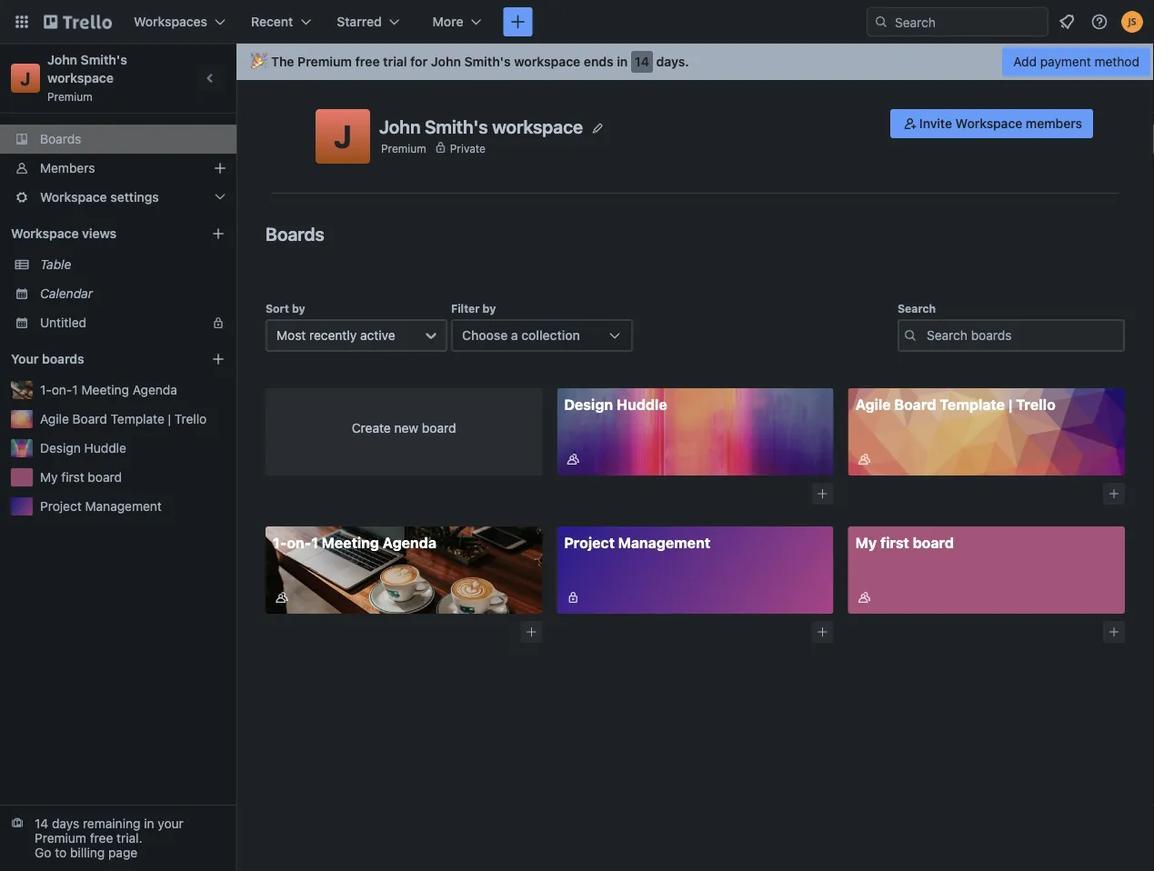Task type: vqa. For each thing, say whether or not it's contained in the screenshot.
The
yes



Task type: locate. For each thing, give the bounding box(es) containing it.
1 horizontal spatial project management link
[[557, 527, 834, 614]]

in right ends
[[617, 54, 628, 69]]

filter
[[451, 302, 480, 315]]

members
[[1026, 116, 1083, 131]]

smith's down back to home image
[[81, 52, 127, 67]]

more button
[[422, 7, 493, 36]]

workspace views
[[11, 226, 116, 241]]

workspace for settings
[[40, 190, 107, 205]]

workspace for john smith's workspace
[[492, 116, 583, 137]]

j button
[[316, 109, 370, 164]]

board
[[895, 396, 936, 413], [72, 412, 107, 427]]

1 horizontal spatial |
[[1009, 396, 1013, 413]]

j inside button
[[334, 117, 352, 155]]

by
[[292, 302, 305, 315], [483, 302, 496, 315]]

1-on-1 meeting agenda link
[[40, 381, 226, 399], [266, 527, 542, 614]]

0 horizontal spatial design huddle link
[[40, 439, 226, 458]]

create board or workspace image
[[509, 13, 527, 31]]

views
[[82, 226, 116, 241]]

2 vertical spatial workspace
[[11, 226, 79, 241]]

2 horizontal spatial john
[[431, 54, 461, 69]]

0 vertical spatial management
[[85, 499, 162, 514]]

2 by from the left
[[483, 302, 496, 315]]

template down your boards with 5 items element
[[111, 412, 164, 427]]

invite workspace members button
[[890, 109, 1093, 138]]

0 vertical spatial agenda
[[133, 383, 177, 398]]

0 vertical spatial my
[[40, 470, 58, 485]]

1 vertical spatial project management link
[[557, 527, 834, 614]]

0 vertical spatial huddle
[[617, 396, 667, 413]]

workspace right invite at the right of the page
[[956, 116, 1023, 131]]

0 vertical spatial on-
[[52, 383, 72, 398]]

Search field
[[889, 8, 1048, 35]]

workspace
[[956, 116, 1023, 131], [40, 190, 107, 205], [11, 226, 79, 241]]

0 vertical spatial my first board
[[40, 470, 122, 485]]

smith's inside john smith's workspace premium
[[81, 52, 127, 67]]

workspace settings
[[40, 190, 159, 205]]

in left your
[[144, 816, 154, 831]]

banner containing 🎉
[[237, 44, 1154, 80]]

search image
[[874, 15, 889, 29]]

add board image
[[211, 352, 226, 367]]

14
[[635, 54, 649, 69], [35, 816, 48, 831]]

in
[[617, 54, 628, 69], [144, 816, 154, 831]]

my
[[40, 470, 58, 485], [856, 534, 877, 552]]

1 vertical spatial my first board
[[856, 534, 954, 552]]

first
[[61, 470, 84, 485], [880, 534, 910, 552]]

1 vertical spatial free
[[90, 831, 113, 846]]

1 horizontal spatial 1-on-1 meeting agenda
[[273, 534, 437, 552]]

0 vertical spatial 1
[[72, 383, 78, 398]]

1 horizontal spatial 1-on-1 meeting agenda link
[[266, 527, 542, 614]]

starred
[[337, 14, 382, 29]]

0 horizontal spatial project management
[[40, 499, 162, 514]]

a
[[511, 328, 518, 343]]

j
[[20, 67, 31, 89], [334, 117, 352, 155]]

john right for
[[431, 54, 461, 69]]

0 horizontal spatial project
[[40, 499, 82, 514]]

smith's down create board or workspace image
[[464, 54, 511, 69]]

0 horizontal spatial agile board template | trello
[[40, 412, 207, 427]]

1 horizontal spatial board
[[895, 396, 936, 413]]

add payment method link
[[1003, 47, 1151, 76]]

1 horizontal spatial by
[[483, 302, 496, 315]]

my first board link
[[40, 468, 226, 487], [848, 527, 1125, 614]]

design down collection
[[564, 396, 613, 413]]

j link
[[11, 64, 40, 93]]

1 horizontal spatial huddle
[[617, 396, 667, 413]]

huddle
[[617, 396, 667, 413], [84, 441, 126, 456]]

smith's for john smith's workspace
[[425, 116, 488, 137]]

billing
[[70, 846, 105, 861]]

search
[[898, 302, 936, 315]]

0 horizontal spatial |
[[168, 412, 171, 427]]

0 horizontal spatial my first board link
[[40, 468, 226, 487]]

0 horizontal spatial add a new collection image
[[525, 626, 538, 639]]

smith's for john smith's workspace premium
[[81, 52, 127, 67]]

0 vertical spatial project management link
[[40, 498, 226, 516]]

1 horizontal spatial 1-
[[273, 534, 287, 552]]

trial.
[[117, 831, 142, 846]]

2 horizontal spatial sm image
[[901, 115, 920, 133]]

add a new collection image
[[817, 488, 829, 500], [525, 626, 538, 639], [1108, 626, 1121, 639]]

calendar link
[[40, 285, 226, 303]]

sm image
[[901, 115, 920, 133], [564, 450, 582, 468], [856, 589, 874, 607]]

0 vertical spatial free
[[355, 54, 380, 69]]

boards
[[40, 131, 81, 146], [266, 223, 325, 244]]

workspace for views
[[11, 226, 79, 241]]

2 vertical spatial board
[[913, 534, 954, 552]]

meeting
[[81, 383, 129, 398], [322, 534, 379, 552]]

0 vertical spatial 1-on-1 meeting agenda link
[[40, 381, 226, 399]]

free
[[355, 54, 380, 69], [90, 831, 113, 846]]

choose
[[462, 328, 508, 343]]

john smith's workspace link
[[47, 52, 131, 86]]

john right j button
[[379, 116, 421, 137]]

by right the filter
[[483, 302, 496, 315]]

1 horizontal spatial agile board template | trello link
[[848, 388, 1125, 476]]

project management link
[[40, 498, 226, 516], [557, 527, 834, 614]]

banner
[[237, 44, 1154, 80]]

0 vertical spatial j
[[20, 67, 31, 89]]

1-
[[40, 383, 52, 398], [273, 534, 287, 552]]

sm image for design huddle
[[564, 450, 582, 468]]

smith's up private on the top left
[[425, 116, 488, 137]]

workspace inside banner
[[514, 54, 581, 69]]

design
[[564, 396, 613, 413], [40, 441, 81, 456]]

agile
[[856, 396, 891, 413], [40, 412, 69, 427]]

workspace navigation collapse icon image
[[198, 65, 224, 91]]

0 vertical spatial workspace
[[956, 116, 1023, 131]]

1 horizontal spatial sm image
[[564, 589, 582, 607]]

1 vertical spatial 1-
[[273, 534, 287, 552]]

14 left days.
[[635, 54, 649, 69]]

members
[[40, 161, 95, 176]]

0 horizontal spatial huddle
[[84, 441, 126, 456]]

primary element
[[0, 0, 1154, 44]]

0 vertical spatial sm image
[[901, 115, 920, 133]]

1 horizontal spatial meeting
[[322, 534, 379, 552]]

workspace
[[514, 54, 581, 69], [47, 71, 114, 86], [492, 116, 583, 137]]

add
[[1014, 54, 1037, 69]]

1 horizontal spatial free
[[355, 54, 380, 69]]

add a new collection image for 1-on-1 meeting agenda
[[525, 626, 538, 639]]

agenda
[[133, 383, 177, 398], [383, 534, 437, 552]]

0 horizontal spatial meeting
[[81, 383, 129, 398]]

1 vertical spatial project
[[564, 534, 615, 552]]

trello
[[1016, 396, 1056, 413], [175, 412, 207, 427]]

1 vertical spatial add a new collection image
[[817, 626, 829, 639]]

add a new collection image
[[1108, 488, 1121, 500], [817, 626, 829, 639]]

settings
[[110, 190, 159, 205]]

create a view image
[[211, 227, 226, 241]]

by for filter by
[[483, 302, 496, 315]]

premium
[[298, 54, 352, 69], [47, 90, 93, 103], [381, 142, 426, 154], [35, 831, 86, 846]]

1 horizontal spatial board
[[422, 421, 456, 436]]

workspace inside john smith's workspace premium
[[47, 71, 114, 86]]

by right sort
[[292, 302, 305, 315]]

boards up members
[[40, 131, 81, 146]]

john
[[47, 52, 77, 67], [431, 54, 461, 69], [379, 116, 421, 137]]

add a new collection image for design huddle
[[817, 488, 829, 500]]

boards up sort by
[[266, 223, 325, 244]]

confetti image
[[251, 54, 264, 69]]

0 horizontal spatial management
[[85, 499, 162, 514]]

0 horizontal spatial sm image
[[273, 589, 291, 607]]

agile board template | trello
[[856, 396, 1056, 413], [40, 412, 207, 427]]

1 vertical spatial workspace
[[40, 190, 107, 205]]

0 horizontal spatial my
[[40, 470, 58, 485]]

1 horizontal spatial agile
[[856, 396, 891, 413]]

1 horizontal spatial add a new collection image
[[817, 488, 829, 500]]

1 vertical spatial j
[[334, 117, 352, 155]]

0 horizontal spatial john
[[47, 52, 77, 67]]

1 horizontal spatial agenda
[[383, 534, 437, 552]]

agile board template | trello down your boards with 5 items element
[[40, 412, 207, 427]]

workspace inside button
[[956, 116, 1023, 131]]

add payment method
[[1014, 54, 1140, 69]]

sm image for project
[[564, 589, 582, 607]]

untitled link
[[40, 314, 200, 332]]

0 horizontal spatial first
[[61, 470, 84, 485]]

1 horizontal spatial management
[[618, 534, 711, 552]]

boards link
[[0, 125, 237, 154]]

14 left days
[[35, 816, 48, 831]]

add a new collection image for agile board template | trello
[[1108, 488, 1121, 500]]

design huddle
[[564, 396, 667, 413], [40, 441, 126, 456]]

|
[[1009, 396, 1013, 413], [168, 412, 171, 427]]

choose a collection
[[462, 328, 580, 343]]

1 vertical spatial 14
[[35, 816, 48, 831]]

0 horizontal spatial by
[[292, 302, 305, 315]]

recently
[[309, 328, 357, 343]]

0 horizontal spatial j
[[20, 67, 31, 89]]

on-
[[52, 383, 72, 398], [287, 534, 311, 552]]

workspace up table on the left of the page
[[11, 226, 79, 241]]

board
[[422, 421, 456, 436], [88, 470, 122, 485], [913, 534, 954, 552]]

1 horizontal spatial john
[[379, 116, 421, 137]]

1 horizontal spatial design
[[564, 396, 613, 413]]

1 horizontal spatial boards
[[266, 223, 325, 244]]

1 horizontal spatial add a new collection image
[[1108, 488, 1121, 500]]

template down search text box
[[940, 396, 1005, 413]]

john inside john smith's workspace premium
[[47, 52, 77, 67]]

0 horizontal spatial boards
[[40, 131, 81, 146]]

0 vertical spatial 1-on-1 meeting agenda
[[40, 383, 177, 398]]

workspace down members
[[40, 190, 107, 205]]

1 horizontal spatial on-
[[287, 534, 311, 552]]

sm image for my first board
[[856, 589, 874, 607]]

1 vertical spatial board
[[88, 470, 122, 485]]

page
[[108, 846, 138, 861]]

john down back to home image
[[47, 52, 77, 67]]

john smith's workspace
[[379, 116, 583, 137]]

1 vertical spatial project management
[[564, 534, 711, 552]]

sm image
[[856, 450, 874, 468], [273, 589, 291, 607], [564, 589, 582, 607]]

workspace inside popup button
[[40, 190, 107, 205]]

0 horizontal spatial on-
[[52, 383, 72, 398]]

agile board template | trello down search text box
[[856, 396, 1056, 413]]

0 horizontal spatial 1
[[72, 383, 78, 398]]

1 horizontal spatial j
[[334, 117, 352, 155]]

design huddle link
[[557, 388, 834, 476], [40, 439, 226, 458]]

0 vertical spatial project
[[40, 499, 82, 514]]

0 vertical spatial in
[[617, 54, 628, 69]]

recent button
[[240, 7, 322, 36]]

sort
[[266, 302, 289, 315]]

template
[[940, 396, 1005, 413], [111, 412, 164, 427]]

management
[[85, 499, 162, 514], [618, 534, 711, 552]]

0 horizontal spatial 1-on-1 meeting agenda
[[40, 383, 177, 398]]

1-on-1 meeting agenda
[[40, 383, 177, 398], [273, 534, 437, 552]]

table link
[[40, 256, 226, 274]]

your
[[158, 816, 184, 831]]

most recently active
[[277, 328, 395, 343]]

john for john smith's workspace
[[379, 116, 421, 137]]

your boards
[[11, 352, 84, 367]]

14 inside the 14 days remaining in your premium free trial. go to billing page
[[35, 816, 48, 831]]

new
[[394, 421, 419, 436]]

0 horizontal spatial template
[[111, 412, 164, 427]]

1 horizontal spatial first
[[880, 534, 910, 552]]

2 horizontal spatial add a new collection image
[[1108, 626, 1121, 639]]

0 horizontal spatial sm image
[[564, 450, 582, 468]]

payment
[[1040, 54, 1091, 69]]

design down boards
[[40, 441, 81, 456]]

1 vertical spatial workspace
[[47, 71, 114, 86]]

1
[[72, 383, 78, 398], [311, 534, 318, 552]]

sm image for agile
[[856, 450, 874, 468]]

0 vertical spatial workspace
[[514, 54, 581, 69]]

add a new collection image for my first board
[[1108, 626, 1121, 639]]

method
[[1095, 54, 1140, 69]]

1 by from the left
[[292, 302, 305, 315]]



Task type: describe. For each thing, give the bounding box(es) containing it.
1 vertical spatial meeting
[[322, 534, 379, 552]]

trial
[[383, 54, 407, 69]]

filter by
[[451, 302, 496, 315]]

1 horizontal spatial trello
[[1016, 396, 1056, 413]]

0 notifications image
[[1056, 11, 1078, 33]]

j for j link
[[20, 67, 31, 89]]

1 vertical spatial my first board link
[[848, 527, 1125, 614]]

j for j button
[[334, 117, 352, 155]]

0 horizontal spatial 1-on-1 meeting agenda link
[[40, 381, 226, 399]]

workspace for john smith's workspace premium
[[47, 71, 114, 86]]

choose a collection button
[[451, 319, 633, 352]]

invite
[[920, 116, 952, 131]]

0 horizontal spatial design huddle
[[40, 441, 126, 456]]

0 horizontal spatial my first board
[[40, 470, 122, 485]]

1 vertical spatial boards
[[266, 223, 325, 244]]

0 horizontal spatial board
[[88, 470, 122, 485]]

1 vertical spatial 1-on-1 meeting agenda
[[273, 534, 437, 552]]

2 horizontal spatial board
[[913, 534, 954, 552]]

in inside the 14 days remaining in your premium free trial. go to billing page
[[144, 816, 154, 831]]

open information menu image
[[1091, 13, 1109, 31]]

0 horizontal spatial board
[[72, 412, 107, 427]]

sm image for 1-
[[273, 589, 291, 607]]

workspaces
[[134, 14, 207, 29]]

untitled
[[40, 315, 86, 330]]

by for sort by
[[292, 302, 305, 315]]

your
[[11, 352, 39, 367]]

0 vertical spatial design huddle
[[564, 396, 667, 413]]

0 horizontal spatial trello
[[175, 412, 207, 427]]

1 vertical spatial huddle
[[84, 441, 126, 456]]

1 vertical spatial 1
[[311, 534, 318, 552]]

0 vertical spatial board
[[422, 421, 456, 436]]

🎉
[[251, 54, 264, 69]]

boards
[[42, 352, 84, 367]]

1 horizontal spatial project management
[[564, 534, 711, 552]]

go
[[35, 846, 51, 861]]

ends
[[584, 54, 614, 69]]

1 horizontal spatial agile board template | trello
[[856, 396, 1056, 413]]

0 horizontal spatial agenda
[[133, 383, 177, 398]]

0 vertical spatial my first board link
[[40, 468, 226, 487]]

workspace settings button
[[0, 183, 237, 212]]

private
[[450, 142, 486, 154]]

members link
[[0, 154, 237, 183]]

0 vertical spatial 1-
[[40, 383, 52, 398]]

recent
[[251, 14, 293, 29]]

add a new collection image for project management
[[817, 626, 829, 639]]

1 horizontal spatial project
[[564, 534, 615, 552]]

most
[[277, 328, 306, 343]]

0 vertical spatial design
[[564, 396, 613, 413]]

days.
[[656, 54, 689, 69]]

sort by
[[266, 302, 305, 315]]

collection
[[522, 328, 580, 343]]

john smith's workspace premium
[[47, 52, 131, 103]]

go to billing page link
[[35, 846, 138, 861]]

🎉 the premium free trial for john smith's workspace ends in 14 days.
[[251, 54, 689, 69]]

create new board
[[352, 421, 456, 436]]

calendar
[[40, 286, 93, 301]]

more
[[433, 14, 463, 29]]

0 vertical spatial first
[[61, 470, 84, 485]]

0 horizontal spatial project management link
[[40, 498, 226, 516]]

invite workspace members
[[920, 116, 1083, 131]]

free inside the 14 days remaining in your premium free trial. go to billing page
[[90, 831, 113, 846]]

sm image inside the invite workspace members button
[[901, 115, 920, 133]]

active
[[360, 328, 395, 343]]

1 vertical spatial 1-on-1 meeting agenda link
[[266, 527, 542, 614]]

1 vertical spatial on-
[[287, 534, 311, 552]]

1 vertical spatial agenda
[[383, 534, 437, 552]]

table
[[40, 257, 71, 272]]

for
[[410, 54, 428, 69]]

the
[[271, 54, 294, 69]]

1 horizontal spatial in
[[617, 54, 628, 69]]

14 inside banner
[[635, 54, 649, 69]]

1 horizontal spatial design huddle link
[[557, 388, 834, 476]]

Search text field
[[898, 319, 1125, 352]]

create
[[352, 421, 391, 436]]

days
[[52, 816, 79, 831]]

workspaces button
[[123, 7, 237, 36]]

14 days remaining in your premium free trial. go to billing page
[[35, 816, 184, 861]]

to
[[55, 846, 67, 861]]

0 vertical spatial project management
[[40, 499, 162, 514]]

john smith (johnsmith38824343) image
[[1122, 11, 1143, 33]]

remaining
[[83, 816, 140, 831]]

1 vertical spatial design
[[40, 441, 81, 456]]

1 horizontal spatial my
[[856, 534, 877, 552]]

your boards with 5 items element
[[11, 348, 184, 370]]

premium inside the 14 days remaining in your premium free trial. go to billing page
[[35, 831, 86, 846]]

1 horizontal spatial template
[[940, 396, 1005, 413]]

0 horizontal spatial agile
[[40, 412, 69, 427]]

0 horizontal spatial agile board template | trello link
[[40, 410, 226, 428]]

john for john smith's workspace premium
[[47, 52, 77, 67]]

starred button
[[326, 7, 411, 36]]

premium inside john smith's workspace premium
[[47, 90, 93, 103]]

back to home image
[[44, 7, 112, 36]]



